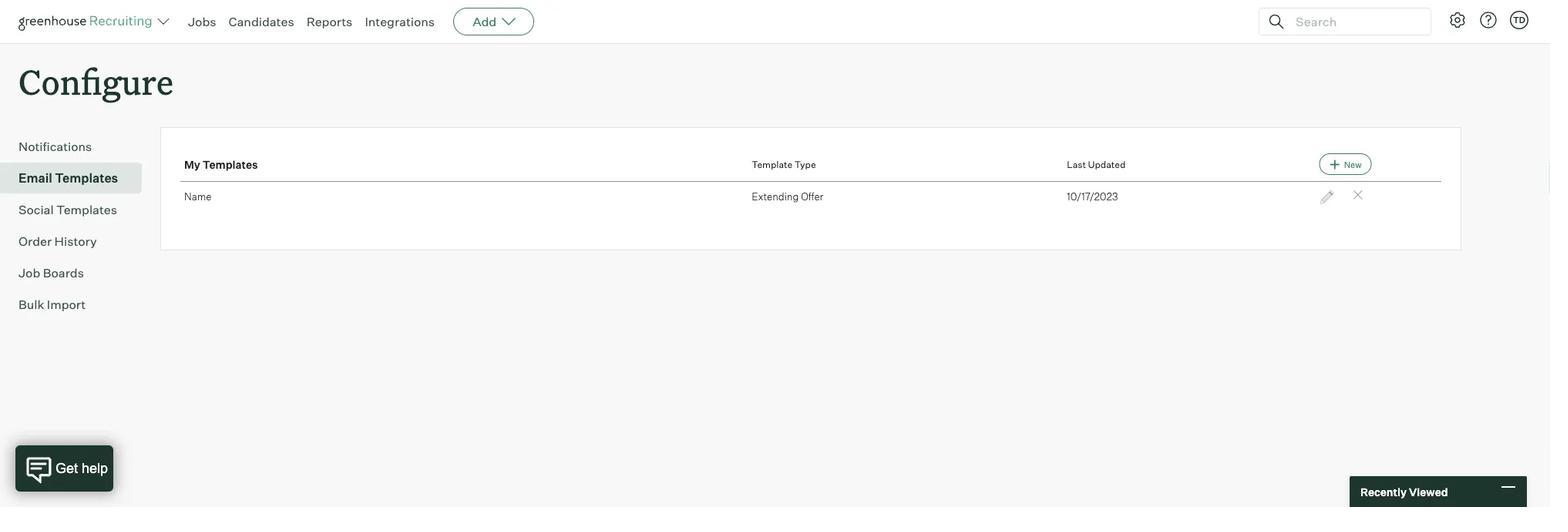 Task type: locate. For each thing, give the bounding box(es) containing it.
extending
[[752, 190, 799, 203]]

job
[[19, 265, 40, 281]]

templates right my
[[203, 158, 258, 171]]

candidates
[[229, 14, 294, 29]]

type
[[795, 158, 816, 170]]

Search text field
[[1292, 10, 1417, 33]]

social templates link
[[19, 201, 136, 219]]

templates for social templates
[[56, 202, 117, 218]]

recently
[[1361, 485, 1407, 499]]

templates for email templates
[[55, 171, 118, 186]]

integrations
[[365, 14, 435, 29]]

10/17/2023
[[1067, 190, 1118, 203]]

new
[[1344, 159, 1362, 170]]

templates up order history link
[[56, 202, 117, 218]]

last updated
[[1067, 158, 1126, 170]]

templates down notifications link
[[55, 171, 118, 186]]

bulk import link
[[19, 295, 136, 314]]

extending offer
[[752, 190, 824, 203]]

template
[[752, 158, 793, 170]]

configure image
[[1449, 11, 1467, 29]]

order history link
[[19, 232, 136, 251]]

last
[[1067, 158, 1086, 170]]

candidates link
[[229, 14, 294, 29]]

templates inside "link"
[[55, 171, 118, 186]]

boards
[[43, 265, 84, 281]]

td button
[[1510, 11, 1529, 29]]

add button
[[453, 8, 534, 35]]

my
[[184, 158, 200, 171]]

templates
[[203, 158, 258, 171], [55, 171, 118, 186], [56, 202, 117, 218]]

email templates
[[19, 171, 118, 186]]

bulk
[[19, 297, 44, 312]]

email
[[19, 171, 52, 186]]

my templates
[[184, 158, 258, 171]]

jobs
[[188, 14, 216, 29]]

job boards link
[[19, 264, 136, 282]]

order history
[[19, 234, 97, 249]]

templates for my templates
[[203, 158, 258, 171]]

td button
[[1507, 8, 1532, 32]]



Task type: vqa. For each thing, say whether or not it's contained in the screenshot.
rightmost use
no



Task type: describe. For each thing, give the bounding box(es) containing it.
viewed
[[1409, 485, 1448, 499]]

reports link
[[307, 14, 353, 29]]

recently viewed
[[1361, 485, 1448, 499]]

jobs link
[[188, 14, 216, 29]]

bulk import
[[19, 297, 86, 312]]

template type
[[752, 158, 816, 170]]

name
[[184, 190, 212, 203]]

greenhouse recruiting image
[[19, 12, 157, 31]]

new link
[[1319, 154, 1372, 175]]

reports
[[307, 14, 353, 29]]

import
[[47, 297, 86, 312]]

td
[[1513, 15, 1526, 25]]

history
[[54, 234, 97, 249]]

notifications
[[19, 139, 92, 154]]

integrations link
[[365, 14, 435, 29]]

add
[[473, 14, 497, 29]]

configure
[[19, 59, 174, 104]]

social templates
[[19, 202, 117, 218]]

offer
[[801, 190, 824, 203]]

notifications link
[[19, 137, 136, 156]]

updated
[[1088, 158, 1126, 170]]

email templates link
[[19, 169, 136, 188]]

social
[[19, 202, 54, 218]]

order
[[19, 234, 52, 249]]

job boards
[[19, 265, 84, 281]]



